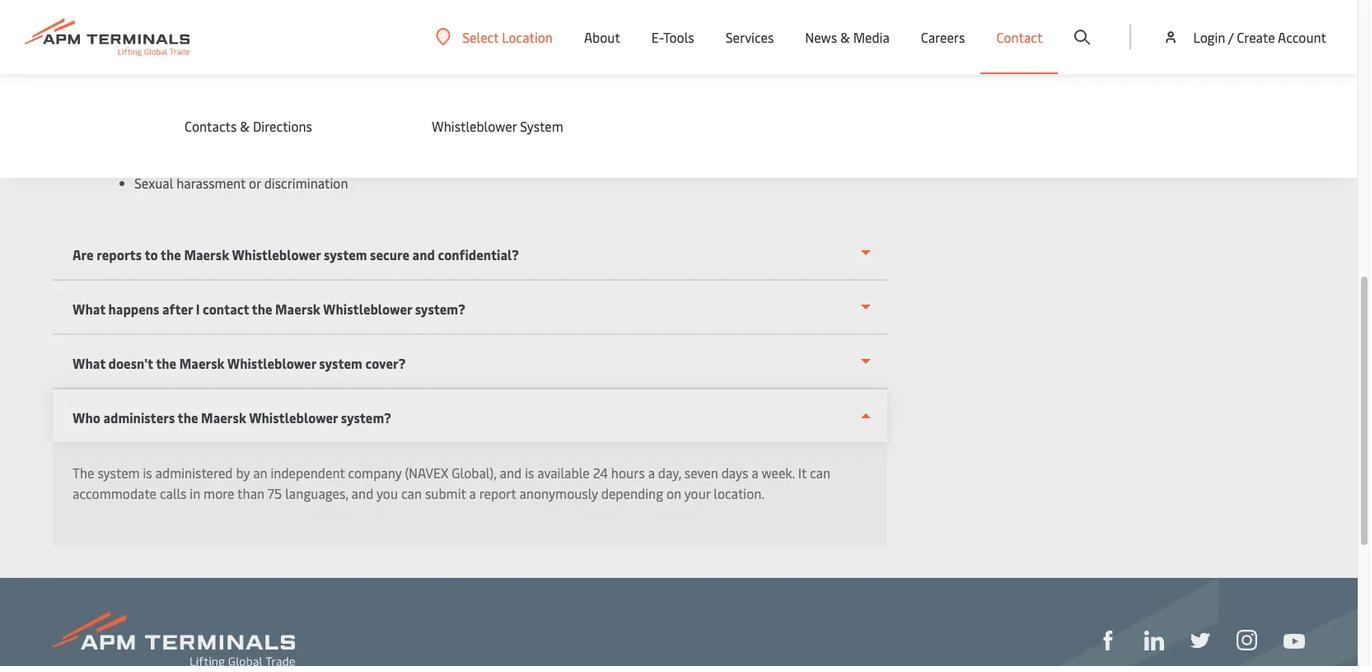 Task type: vqa. For each thing, say whether or not it's contained in the screenshot.
Location
yes



Task type: locate. For each thing, give the bounding box(es) containing it.
2 is from the left
[[525, 464, 534, 482]]

can
[[810, 464, 830, 482], [401, 484, 422, 503]]

submit
[[425, 484, 466, 503]]

&
[[840, 28, 850, 46], [240, 117, 250, 135]]

twitter image
[[1190, 631, 1210, 651]]

select location button
[[436, 28, 553, 46]]

is left available on the bottom of the page
[[525, 464, 534, 482]]

depending
[[601, 484, 663, 503]]

0 vertical spatial and
[[500, 464, 522, 482]]

1 horizontal spatial and
[[500, 464, 522, 482]]

0 horizontal spatial a
[[469, 484, 476, 503]]

competition law
[[134, 65, 231, 83]]

harassment
[[176, 174, 246, 192]]

report
[[479, 484, 516, 503]]

services
[[726, 28, 774, 46]]

0 horizontal spatial &
[[240, 117, 250, 135]]

1 horizontal spatial &
[[840, 28, 850, 46]]

days
[[721, 464, 748, 482]]

can right it
[[810, 464, 830, 482]]

news
[[805, 28, 837, 46]]

in
[[190, 484, 200, 503]]

& inside popup button
[[840, 28, 850, 46]]

select location
[[462, 28, 553, 46]]

75
[[268, 484, 282, 503]]

a
[[648, 464, 655, 482], [752, 464, 758, 482], [469, 484, 476, 503]]

linkedin image
[[1144, 631, 1164, 651]]

1 horizontal spatial a
[[648, 464, 655, 482]]

a left day,
[[648, 464, 655, 482]]

directions
[[253, 117, 312, 135]]

and up report
[[500, 464, 522, 482]]

account
[[1278, 28, 1326, 46]]

it
[[798, 464, 807, 482]]

sexual
[[134, 174, 173, 192]]

youtube image
[[1284, 634, 1305, 649]]

you
[[376, 484, 398, 503]]

1 vertical spatial &
[[240, 117, 250, 135]]

select
[[462, 28, 499, 46]]

the system is administered by an independent company (navex global), and is available 24 hours a day, seven days a week. it can accommodate calls in more than 75 languages, and you can submit a report anonymously depending on your location.
[[72, 464, 830, 503]]

instagram link
[[1237, 629, 1257, 651]]

independent
[[271, 464, 345, 482]]

0 horizontal spatial is
[[143, 464, 152, 482]]

/
[[1228, 28, 1234, 46]]

seven
[[684, 464, 718, 482]]

1 vertical spatial and
[[351, 484, 373, 503]]

2 horizontal spatial a
[[752, 464, 758, 482]]

1 horizontal spatial is
[[525, 464, 534, 482]]

accommodate
[[72, 484, 157, 503]]

whistleblower system
[[432, 117, 563, 135]]

is right 'system'
[[143, 464, 152, 482]]

& right contacts
[[240, 117, 250, 135]]

& right news
[[840, 28, 850, 46]]

media
[[853, 28, 890, 46]]

a right days
[[752, 464, 758, 482]]

contacts
[[185, 117, 237, 135]]

fill 44 link
[[1190, 629, 1210, 651]]

whistleblower
[[432, 117, 517, 135]]

apmt footer logo image
[[53, 611, 295, 666]]

insider trading
[[134, 38, 219, 56]]

global),
[[452, 464, 496, 482]]

& for news
[[840, 28, 850, 46]]

e-
[[652, 28, 663, 46]]

and down company
[[351, 484, 373, 503]]

can right you
[[401, 484, 422, 503]]

and
[[500, 464, 522, 482], [351, 484, 373, 503]]

0 horizontal spatial can
[[401, 484, 422, 503]]

1 horizontal spatial can
[[810, 464, 830, 482]]

the
[[72, 464, 94, 482]]

languages,
[[285, 484, 348, 503]]

0 vertical spatial &
[[840, 28, 850, 46]]

services button
[[726, 0, 774, 74]]

is
[[143, 464, 152, 482], [525, 464, 534, 482]]

about button
[[584, 0, 620, 74]]

a down global),
[[469, 484, 476, 503]]

sexual harassment or discrimination
[[134, 174, 348, 192]]



Task type: describe. For each thing, give the bounding box(es) containing it.
e-tools
[[652, 28, 694, 46]]

contact
[[996, 28, 1043, 46]]

1 is from the left
[[143, 464, 152, 482]]

news & media
[[805, 28, 890, 46]]

company
[[348, 464, 402, 482]]

hours
[[611, 464, 645, 482]]

24
[[593, 464, 608, 482]]

anonymously
[[519, 484, 598, 503]]

careers button
[[921, 0, 965, 74]]

location
[[502, 28, 553, 46]]

contacts & directions link
[[185, 117, 399, 135]]

by
[[236, 464, 250, 482]]

instagram image
[[1237, 631, 1257, 651]]

create
[[1237, 28, 1275, 46]]

whistleblower system link
[[432, 117, 646, 135]]

login / create account link
[[1163, 0, 1326, 74]]

shape link
[[1098, 629, 1118, 651]]

an
[[253, 464, 267, 482]]

system
[[520, 117, 563, 135]]

or
[[249, 174, 261, 192]]

& for contacts
[[240, 117, 250, 135]]

linkedin__x28_alt_x29__3_ link
[[1144, 629, 1164, 651]]

your
[[684, 484, 710, 503]]

1 vertical spatial can
[[401, 484, 422, 503]]

location.
[[714, 484, 765, 503]]

e-tools button
[[652, 0, 694, 74]]

on
[[666, 484, 681, 503]]

available
[[537, 464, 590, 482]]

facebook image
[[1098, 631, 1118, 651]]

careers
[[921, 28, 965, 46]]

calls
[[160, 484, 187, 503]]

more
[[204, 484, 234, 503]]

tools
[[663, 28, 694, 46]]

0 horizontal spatial and
[[351, 484, 373, 503]]

0 vertical spatial can
[[810, 464, 830, 482]]

login
[[1193, 28, 1225, 46]]

law
[[210, 65, 231, 83]]

day,
[[658, 464, 681, 482]]

login / create account
[[1193, 28, 1326, 46]]

trading
[[177, 38, 219, 56]]

contacts & directions
[[185, 117, 312, 135]]

you tube link
[[1284, 630, 1305, 650]]

contact button
[[996, 0, 1043, 74]]

privacy
[[165, 119, 207, 138]]

retaliation
[[134, 11, 199, 29]]

competition
[[134, 65, 207, 83]]

about
[[584, 28, 620, 46]]

than
[[237, 484, 265, 503]]

discrimination
[[264, 174, 348, 192]]

week.
[[762, 464, 795, 482]]

system
[[98, 464, 140, 482]]

news & media button
[[805, 0, 890, 74]]

data privacy
[[134, 119, 207, 138]]

administered
[[155, 464, 233, 482]]

data
[[134, 119, 162, 138]]

(navex
[[405, 464, 449, 482]]

insider
[[134, 38, 174, 56]]



